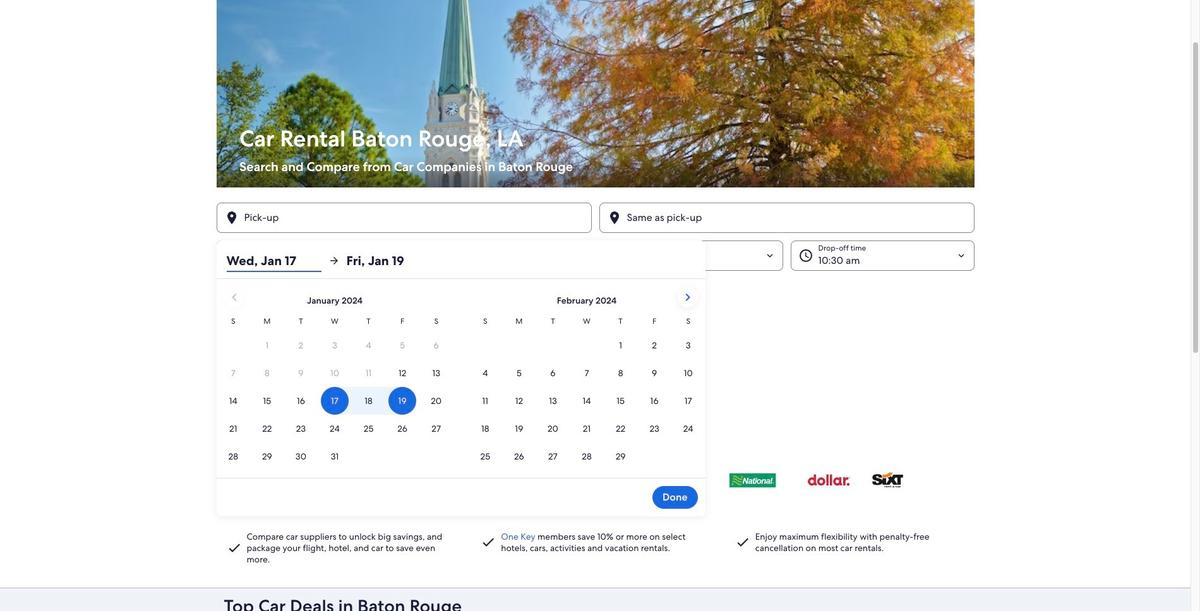Task type: describe. For each thing, give the bounding box(es) containing it.
previous month image
[[227, 290, 242, 305]]

car suppliers logo image
[[224, 457, 967, 503]]



Task type: locate. For each thing, give the bounding box(es) containing it.
breadcrumbs region
[[0, 0, 1191, 589]]

next month image
[[680, 290, 695, 305]]



Task type: vqa. For each thing, say whether or not it's contained in the screenshot.
car suppliers logo
yes



